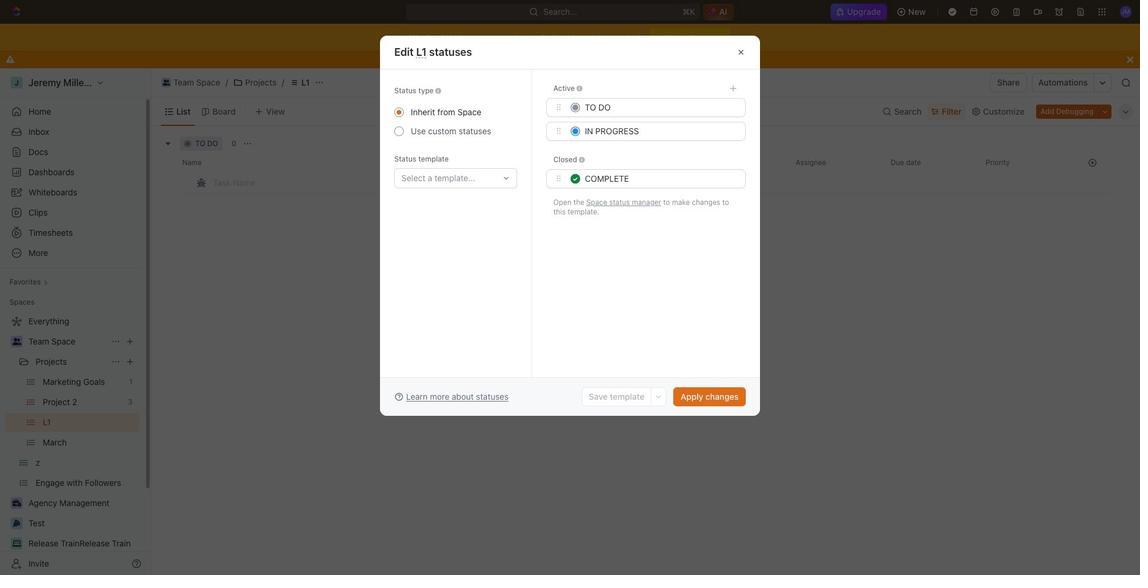 Task type: describe. For each thing, give the bounding box(es) containing it.
1 status name... text field from the top
[[585, 99, 739, 116]]

user group image inside tree
[[12, 338, 21, 345]]

3 status name... text field from the top
[[585, 170, 739, 188]]



Task type: vqa. For each thing, say whether or not it's contained in the screenshot.
tree
yes



Task type: locate. For each thing, give the bounding box(es) containing it.
None radio
[[395, 127, 404, 136]]

1 vertical spatial status name... text field
[[585, 122, 739, 140]]

0 vertical spatial status name... text field
[[585, 99, 739, 116]]

tree
[[5, 312, 140, 575]]

option group
[[395, 103, 492, 141]]

Status name... text field
[[585, 99, 739, 116], [585, 122, 739, 140], [585, 170, 739, 188]]

None radio
[[395, 108, 404, 117]]

tree inside sidebar navigation
[[5, 312, 140, 575]]

sidebar navigation
[[0, 68, 152, 575]]

1 horizontal spatial user group image
[[163, 80, 170, 86]]

1 vertical spatial user group image
[[12, 338, 21, 345]]

2 vertical spatial status name... text field
[[585, 170, 739, 188]]

user group image
[[163, 80, 170, 86], [12, 338, 21, 345]]

Task Name text field
[[213, 173, 560, 192]]

0 vertical spatial user group image
[[163, 80, 170, 86]]

0 horizontal spatial user group image
[[12, 338, 21, 345]]

2 status name... text field from the top
[[585, 122, 739, 140]]



